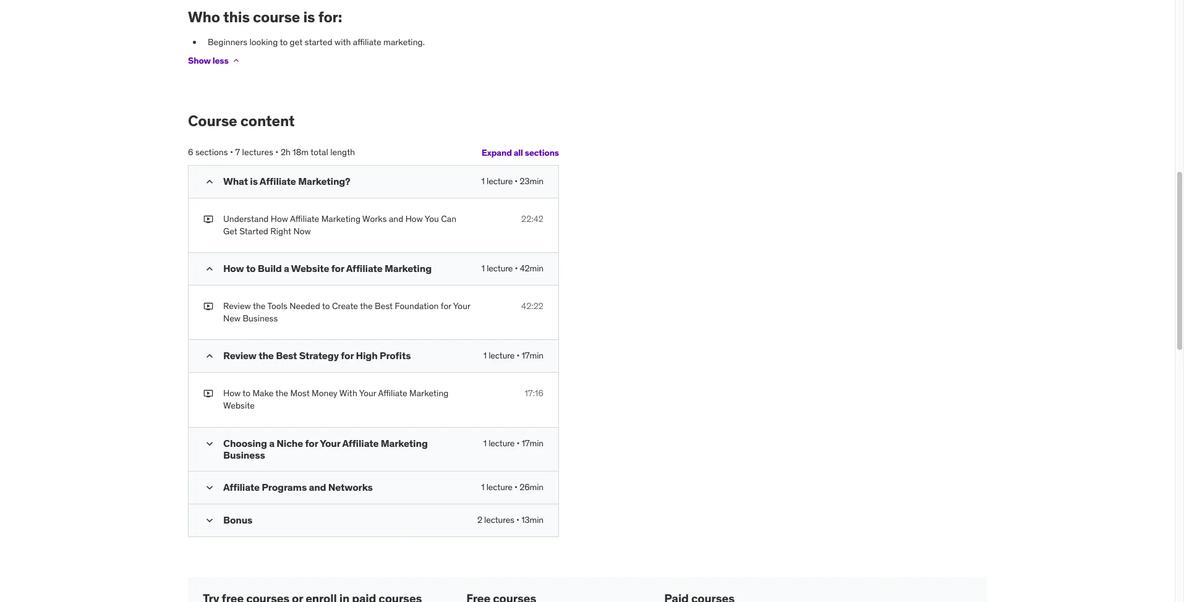 Task type: vqa. For each thing, say whether or not it's contained in the screenshot.
BUSINESS LAW
no



Task type: describe. For each thing, give the bounding box(es) containing it.
all
[[514, 147, 523, 158]]

for up the create
[[331, 262, 344, 275]]

17min for review the best strategy for high profits
[[522, 350, 544, 362]]

xsmall image
[[204, 388, 213, 400]]

to inside how to make the most money with your affiliate marketing website
[[243, 388, 251, 399]]

create
[[332, 301, 358, 312]]

to left get at the left of page
[[280, 36, 288, 47]]

less
[[213, 55, 229, 66]]

marketing inside how to make the most money with your affiliate marketing website
[[410, 388, 449, 399]]

who this course is for:
[[188, 7, 342, 27]]

small image for choosing
[[204, 438, 216, 450]]

can
[[441, 213, 457, 225]]

started
[[240, 226, 268, 237]]

works
[[363, 213, 387, 225]]

for inside choosing a niche for your affiliate marketing business
[[305, 437, 318, 450]]

for:
[[318, 7, 342, 27]]

1 lecture • 26min
[[481, 482, 544, 493]]

affiliate inside "understand how affiliate marketing works and how you can get started right now"
[[290, 213, 319, 225]]

with
[[339, 388, 357, 399]]

now
[[294, 226, 311, 237]]

foundation
[[395, 301, 439, 312]]

to inside review the tools needed to create the best foundation for your new business
[[322, 301, 330, 312]]

review for review the tools needed to create the best foundation for your new business
[[223, 301, 251, 312]]

1 horizontal spatial website
[[291, 262, 329, 275]]

affiliate inside choosing a niche for your affiliate marketing business
[[342, 437, 379, 450]]

marketing.
[[384, 36, 425, 47]]

17:16
[[525, 388, 544, 399]]

high
[[356, 350, 378, 362]]

you
[[425, 213, 439, 225]]

new
[[223, 313, 241, 324]]

42min
[[520, 263, 544, 274]]

1 lecture • 42min
[[482, 263, 544, 274]]

• for review the best strategy for high profits
[[517, 350, 520, 362]]

the right the create
[[360, 301, 373, 312]]

course content
[[188, 112, 295, 131]]

1 lecture • 17min for profits
[[484, 350, 544, 362]]

0 horizontal spatial lectures
[[242, 147, 273, 158]]

beginners
[[208, 36, 247, 47]]

5 small image from the top
[[204, 515, 216, 527]]

choosing a niche for your affiliate marketing business
[[223, 437, 428, 461]]

6 sections • 7 lectures • 2h 18m total length
[[188, 147, 355, 158]]

your inside review the tools needed to create the best foundation for your new business
[[453, 301, 471, 312]]

• for affiliate programs and networks
[[515, 482, 518, 493]]

needed
[[290, 301, 320, 312]]

for left "high"
[[341, 350, 354, 362]]

show
[[188, 55, 211, 66]]

how to make the most money with your affiliate marketing website
[[223, 388, 449, 411]]

what
[[223, 175, 248, 188]]

niche
[[277, 437, 303, 450]]

started
[[305, 36, 333, 47]]

get
[[290, 36, 303, 47]]

• for what is affiliate marketing?
[[515, 176, 518, 187]]

lecture for affiliate
[[487, 263, 513, 274]]

affiliate
[[353, 36, 381, 47]]

1 for profits
[[484, 350, 487, 362]]

how left 'you'
[[406, 213, 423, 225]]

this
[[223, 7, 250, 27]]

choosing
[[223, 437, 267, 450]]

small image for affiliate
[[204, 482, 216, 494]]

get
[[223, 226, 237, 237]]

what is affiliate marketing?
[[223, 175, 350, 188]]

review for review the best strategy for high profits
[[223, 350, 257, 362]]

how up the right
[[271, 213, 288, 225]]

expand all sections
[[482, 147, 559, 158]]

the left tools
[[253, 301, 266, 312]]

small image
[[204, 350, 216, 363]]

1 lecture • 17min for marketing
[[484, 438, 544, 449]]

• for choosing a niche for your affiliate marketing business
[[517, 438, 520, 449]]

23min
[[520, 176, 544, 187]]

small image for how
[[204, 263, 216, 275]]

for inside review the tools needed to create the best foundation for your new business
[[441, 301, 452, 312]]

show less button
[[188, 48, 241, 73]]

course
[[188, 112, 237, 131]]

how inside how to make the most money with your affiliate marketing website
[[223, 388, 241, 399]]

business inside review the tools needed to create the best foundation for your new business
[[243, 313, 278, 324]]

xsmall image for what
[[204, 213, 213, 226]]



Task type: locate. For each thing, give the bounding box(es) containing it.
understand
[[223, 213, 269, 225]]

a right build
[[284, 262, 289, 275]]

1 vertical spatial lectures
[[484, 515, 515, 526]]

affiliate up now at the left top of page
[[290, 213, 319, 225]]

17min up 26min
[[522, 438, 544, 449]]

expand all sections button
[[482, 140, 559, 165]]

beginners looking to get started with affiliate marketing.
[[208, 36, 425, 47]]

2 small image from the top
[[204, 263, 216, 275]]

affiliate inside how to make the most money with your affiliate marketing website
[[378, 388, 408, 399]]

0 horizontal spatial a
[[269, 437, 275, 450]]

show less
[[188, 55, 229, 66]]

1 vertical spatial is
[[250, 175, 258, 188]]

sections right the all
[[525, 147, 559, 158]]

lecture
[[487, 176, 513, 187], [487, 263, 513, 274], [489, 350, 515, 362], [489, 438, 515, 449], [487, 482, 513, 493]]

content
[[240, 112, 295, 131]]

affiliate up bonus
[[223, 481, 260, 494]]

2 lectures • 13min
[[478, 515, 544, 526]]

business
[[243, 313, 278, 324], [223, 449, 265, 461]]

your right niche
[[320, 437, 341, 450]]

1 horizontal spatial your
[[359, 388, 376, 399]]

17min up 17:16
[[522, 350, 544, 362]]

how left build
[[223, 262, 244, 275]]

best inside review the tools needed to create the best foundation for your new business
[[375, 301, 393, 312]]

2h 18m
[[281, 147, 309, 158]]

looking
[[250, 36, 278, 47]]

2 vertical spatial your
[[320, 437, 341, 450]]

xsmall image left "get"
[[204, 213, 213, 226]]

most
[[290, 388, 310, 399]]

for
[[331, 262, 344, 275], [441, 301, 452, 312], [341, 350, 354, 362], [305, 437, 318, 450]]

0 vertical spatial and
[[389, 213, 403, 225]]

7
[[235, 147, 240, 158]]

xsmall image inside show less button
[[231, 56, 241, 66]]

length
[[330, 147, 355, 158]]

0 vertical spatial your
[[453, 301, 471, 312]]

marketing?
[[298, 175, 350, 188]]

your inside choosing a niche for your affiliate marketing business
[[320, 437, 341, 450]]

for right foundation on the left of the page
[[441, 301, 452, 312]]

tools
[[268, 301, 288, 312]]

business left niche
[[223, 449, 265, 461]]

is right what
[[250, 175, 258, 188]]

marketing inside choosing a niche for your affiliate marketing business
[[381, 437, 428, 450]]

1 horizontal spatial best
[[375, 301, 393, 312]]

bonus
[[223, 514, 253, 526]]

your inside how to make the most money with your affiliate marketing website
[[359, 388, 376, 399]]

lecture for marketing
[[489, 438, 515, 449]]

0 horizontal spatial website
[[223, 400, 255, 411]]

the left "most" on the left bottom
[[276, 388, 288, 399]]

17min
[[522, 350, 544, 362], [522, 438, 544, 449]]

0 vertical spatial xsmall image
[[231, 56, 241, 66]]

and
[[389, 213, 403, 225], [309, 481, 326, 494]]

right
[[271, 226, 291, 237]]

the inside how to make the most money with your affiliate marketing website
[[276, 388, 288, 399]]

review the tools needed to create the best foundation for your new business
[[223, 301, 471, 324]]

affiliate up the create
[[346, 262, 383, 275]]

affiliate down 6 sections • 7 lectures • 2h 18m total length
[[260, 175, 296, 188]]

your
[[453, 301, 471, 312], [359, 388, 376, 399], [320, 437, 341, 450]]

sections right 6
[[195, 147, 228, 158]]

1
[[482, 176, 485, 187], [482, 263, 485, 274], [484, 350, 487, 362], [484, 438, 487, 449], [481, 482, 485, 493]]

lectures
[[242, 147, 273, 158], [484, 515, 515, 526]]

1 sections from the left
[[195, 147, 228, 158]]

affiliate down profits
[[378, 388, 408, 399]]

2 vertical spatial xsmall image
[[204, 301, 213, 313]]

• for how to build a website for affiliate marketing
[[515, 263, 518, 274]]

best left foundation on the left of the page
[[375, 301, 393, 312]]

business inside choosing a niche for your affiliate marketing business
[[223, 449, 265, 461]]

to left the create
[[322, 301, 330, 312]]

0 vertical spatial review
[[223, 301, 251, 312]]

lectures right '7'
[[242, 147, 273, 158]]

your right with
[[359, 388, 376, 399]]

make
[[253, 388, 274, 399]]

who
[[188, 7, 220, 27]]

the
[[253, 301, 266, 312], [360, 301, 373, 312], [259, 350, 274, 362], [276, 388, 288, 399]]

1 1 lecture • 17min from the top
[[484, 350, 544, 362]]

networks
[[328, 481, 373, 494]]

website
[[291, 262, 329, 275], [223, 400, 255, 411]]

strategy
[[299, 350, 339, 362]]

1 lecture • 17min
[[484, 350, 544, 362], [484, 438, 544, 449]]

a
[[284, 262, 289, 275], [269, 437, 275, 450]]

small image
[[204, 176, 216, 188], [204, 263, 216, 275], [204, 438, 216, 450], [204, 482, 216, 494], [204, 515, 216, 527]]

marketing
[[321, 213, 361, 225], [385, 262, 432, 275], [410, 388, 449, 399], [381, 437, 428, 450]]

a inside choosing a niche for your affiliate marketing business
[[269, 437, 275, 450]]

and left networks
[[309, 481, 326, 494]]

sections inside expand all sections dropdown button
[[525, 147, 559, 158]]

1 review from the top
[[223, 301, 251, 312]]

understand how affiliate marketing works and how you can get started right now
[[223, 213, 457, 237]]

website up needed on the left of the page
[[291, 262, 329, 275]]

xsmall image for how
[[204, 301, 213, 313]]

2 horizontal spatial your
[[453, 301, 471, 312]]

website inside how to make the most money with your affiliate marketing website
[[223, 400, 255, 411]]

2 1 lecture • 17min from the top
[[484, 438, 544, 449]]

13min
[[522, 515, 544, 526]]

xsmall image left new
[[204, 301, 213, 313]]

small image for what
[[204, 176, 216, 188]]

1 vertical spatial business
[[223, 449, 265, 461]]

2
[[478, 515, 482, 526]]

1 17min from the top
[[522, 350, 544, 362]]

17min for choosing a niche for your affiliate marketing business
[[522, 438, 544, 449]]

1 vertical spatial xsmall image
[[204, 213, 213, 226]]

1 horizontal spatial a
[[284, 262, 289, 275]]

1 for marketing
[[484, 438, 487, 449]]

0 horizontal spatial best
[[276, 350, 297, 362]]

0 vertical spatial website
[[291, 262, 329, 275]]

2 review from the top
[[223, 350, 257, 362]]

1 lecture • 23min
[[482, 176, 544, 187]]

lecture for profits
[[489, 350, 515, 362]]

2 17min from the top
[[522, 438, 544, 449]]

1 small image from the top
[[204, 176, 216, 188]]

affiliate up networks
[[342, 437, 379, 450]]

2 sections from the left
[[525, 147, 559, 158]]

1 horizontal spatial lectures
[[484, 515, 515, 526]]

1 vertical spatial your
[[359, 388, 376, 399]]

4 small image from the top
[[204, 482, 216, 494]]

money
[[312, 388, 338, 399]]

how right xsmall image
[[223, 388, 241, 399]]

total
[[311, 147, 328, 158]]

1 vertical spatial review
[[223, 350, 257, 362]]

your right foundation on the left of the page
[[453, 301, 471, 312]]

0 vertical spatial a
[[284, 262, 289, 275]]

0 vertical spatial 17min
[[522, 350, 544, 362]]

0 vertical spatial lectures
[[242, 147, 273, 158]]

22:42
[[522, 213, 544, 225]]

1 vertical spatial and
[[309, 481, 326, 494]]

how
[[271, 213, 288, 225], [406, 213, 423, 225], [223, 262, 244, 275], [223, 388, 241, 399]]

sections
[[195, 147, 228, 158], [525, 147, 559, 158]]

with
[[335, 36, 351, 47]]

course
[[253, 7, 300, 27]]

1 horizontal spatial is
[[303, 7, 315, 27]]

1 vertical spatial website
[[223, 400, 255, 411]]

a left niche
[[269, 437, 275, 450]]

review right small icon
[[223, 350, 257, 362]]

for right niche
[[305, 437, 318, 450]]

6
[[188, 147, 193, 158]]

best
[[375, 301, 393, 312], [276, 350, 297, 362]]

1 lecture • 17min up 17:16
[[484, 350, 544, 362]]

lectures right 2
[[484, 515, 515, 526]]

3 small image from the top
[[204, 438, 216, 450]]

1 for affiliate
[[482, 263, 485, 274]]

is
[[303, 7, 315, 27], [250, 175, 258, 188]]

review the best strategy for high profits
[[223, 350, 411, 362]]

26min
[[520, 482, 544, 493]]

the up make
[[259, 350, 274, 362]]

1 horizontal spatial sections
[[525, 147, 559, 158]]

0 horizontal spatial your
[[320, 437, 341, 450]]

affiliate
[[260, 175, 296, 188], [290, 213, 319, 225], [346, 262, 383, 275], [378, 388, 408, 399], [342, 437, 379, 450], [223, 481, 260, 494]]

1 vertical spatial 17min
[[522, 438, 544, 449]]

to left build
[[246, 262, 256, 275]]

1 vertical spatial best
[[276, 350, 297, 362]]

0 vertical spatial business
[[243, 313, 278, 324]]

how to build a website for affiliate marketing
[[223, 262, 432, 275]]

1 lecture • 17min up 1 lecture • 26min
[[484, 438, 544, 449]]

review inside review the tools needed to create the best foundation for your new business
[[223, 301, 251, 312]]

review up new
[[223, 301, 251, 312]]

and right works
[[389, 213, 403, 225]]

programs
[[262, 481, 307, 494]]

to
[[280, 36, 288, 47], [246, 262, 256, 275], [322, 301, 330, 312], [243, 388, 251, 399]]

• for bonus
[[517, 515, 520, 526]]

xsmall image
[[231, 56, 241, 66], [204, 213, 213, 226], [204, 301, 213, 313]]

1 horizontal spatial and
[[389, 213, 403, 225]]

best left strategy
[[276, 350, 297, 362]]

0 vertical spatial best
[[375, 301, 393, 312]]

0 horizontal spatial is
[[250, 175, 258, 188]]

0 vertical spatial is
[[303, 7, 315, 27]]

0 horizontal spatial and
[[309, 481, 326, 494]]

is left for:
[[303, 7, 315, 27]]

to left make
[[243, 388, 251, 399]]

•
[[230, 147, 233, 158], [276, 147, 279, 158], [515, 176, 518, 187], [515, 263, 518, 274], [517, 350, 520, 362], [517, 438, 520, 449], [515, 482, 518, 493], [517, 515, 520, 526]]

affiliate programs and networks
[[223, 481, 373, 494]]

1 vertical spatial a
[[269, 437, 275, 450]]

marketing inside "understand how affiliate marketing works and how you can get started right now"
[[321, 213, 361, 225]]

1 vertical spatial 1 lecture • 17min
[[484, 438, 544, 449]]

0 vertical spatial 1 lecture • 17min
[[484, 350, 544, 362]]

expand
[[482, 147, 512, 158]]

42:22
[[522, 301, 544, 312]]

business down tools
[[243, 313, 278, 324]]

profits
[[380, 350, 411, 362]]

xsmall image right less
[[231, 56, 241, 66]]

website down make
[[223, 400, 255, 411]]

build
[[258, 262, 282, 275]]

and inside "understand how affiliate marketing works and how you can get started right now"
[[389, 213, 403, 225]]

review
[[223, 301, 251, 312], [223, 350, 257, 362]]

0 horizontal spatial sections
[[195, 147, 228, 158]]



